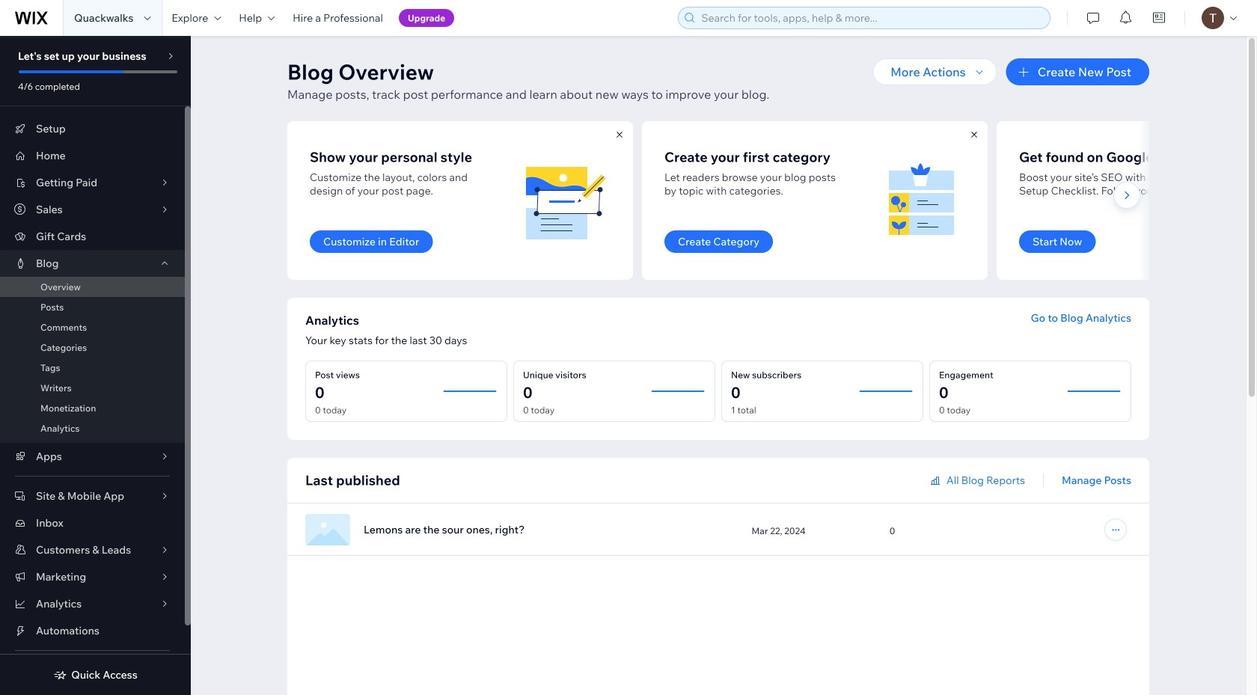 Task type: vqa. For each thing, say whether or not it's contained in the screenshot.
the top More
no



Task type: locate. For each thing, give the bounding box(es) containing it.
list
[[288, 121, 1258, 280]]

Search for tools, apps, help & more... field
[[697, 7, 1046, 28]]



Task type: describe. For each thing, give the bounding box(es) containing it.
sidebar element
[[0, 36, 191, 696]]

blog overview.dealer.create category.title image
[[876, 156, 966, 246]]

blog overview.dealer.customize post page.title image
[[521, 156, 611, 246]]



